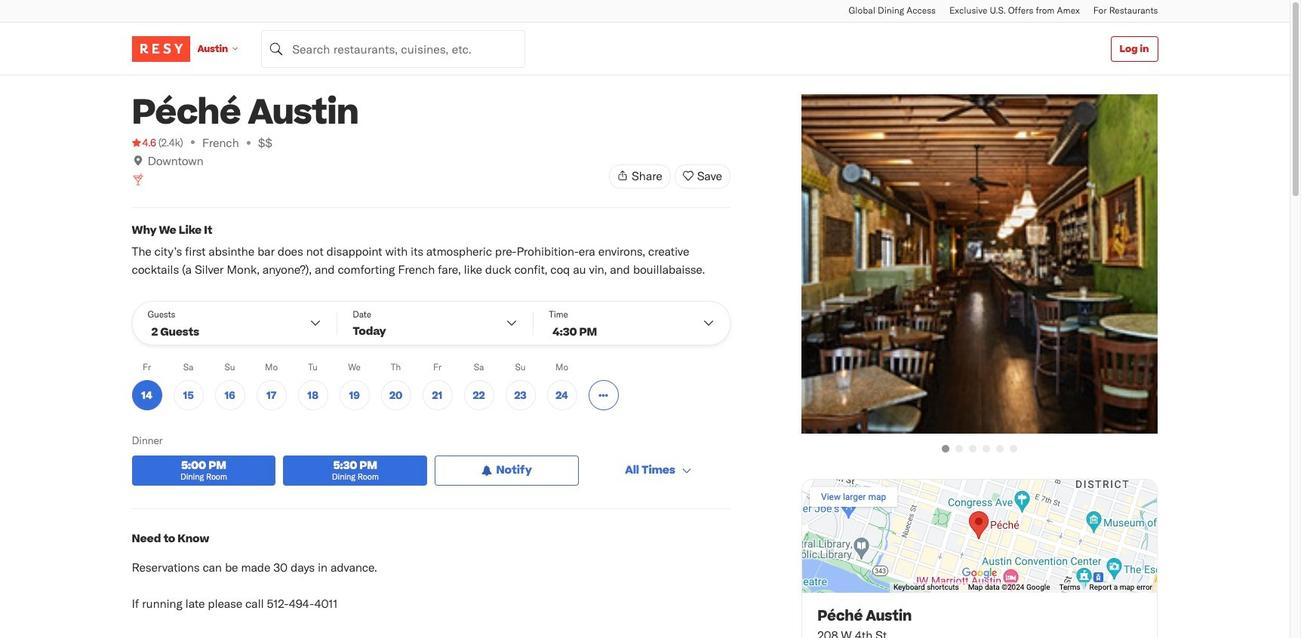 Task type: locate. For each thing, give the bounding box(es) containing it.
Search restaurants, cuisines, etc. text field
[[261, 30, 525, 68]]

None field
[[261, 30, 525, 68]]



Task type: describe. For each thing, give the bounding box(es) containing it.
4.6 out of 5 stars image
[[132, 135, 156, 150]]



Task type: vqa. For each thing, say whether or not it's contained in the screenshot.
THE 4.7 OUT OF 5 STARS icon on the left top of page
no



